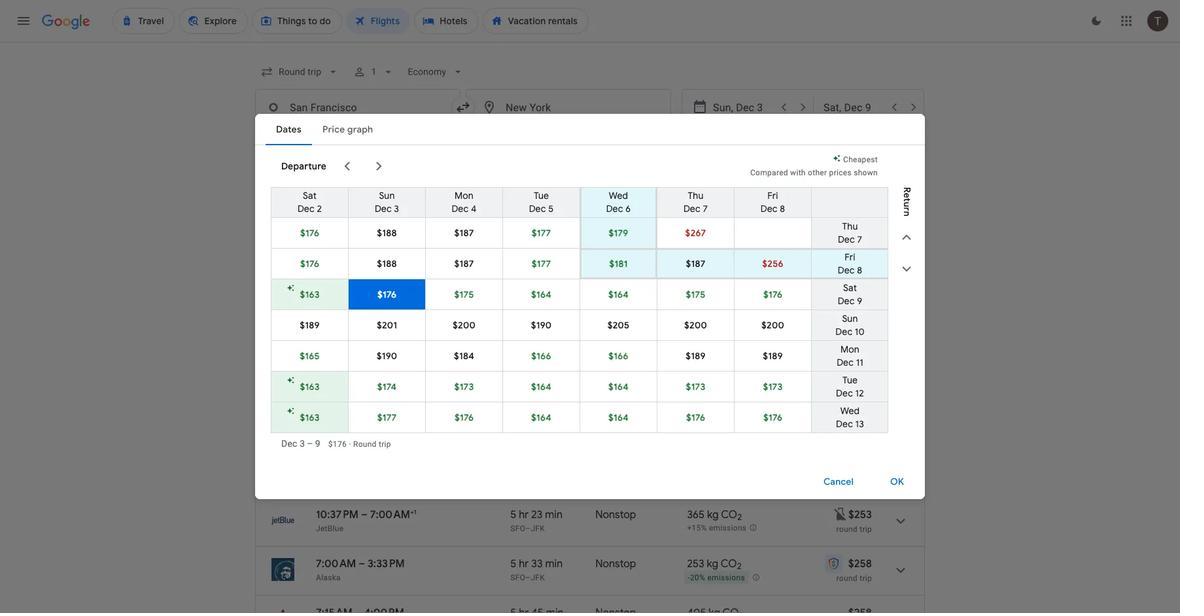Task type: locate. For each thing, give the bounding box(es) containing it.
2 $163 button from the top
[[272, 372, 348, 402]]

airlines button
[[394, 131, 457, 152]]

sfo inside 5 hr 23 min sfo – jfk
[[511, 524, 526, 533]]

scroll left image
[[340, 158, 355, 174]]

3 $200 from the left
[[762, 319, 785, 331]]

trip
[[860, 364, 872, 373], [379, 439, 391, 449], [860, 525, 872, 534], [860, 574, 872, 583]]

3 – 9 left 176 us dollars text field
[[300, 438, 321, 449]]

0 vertical spatial co
[[686, 347, 703, 361]]

wed inside wed dec 6
[[609, 190, 628, 202]]

min inside 5 hr 23 min sfo – jfk
[[545, 508, 563, 521]]

$176 down average
[[764, 412, 783, 423]]

1 inside 1 popup button
[[371, 66, 377, 77]]

price
[[526, 135, 549, 147], [862, 190, 885, 202], [302, 237, 327, 250]]

253 kg co 2
[[687, 557, 742, 572]]

3 inside best departing flights 'main content'
[[425, 354, 431, 367]]

1 $166 from the left
[[532, 350, 552, 362]]

2 inside 365 kg co 2
[[738, 512, 742, 523]]

$181 button
[[580, 249, 657, 279]]

3 – 9
[[373, 191, 392, 203], [300, 438, 321, 449]]

1 vertical spatial round
[[837, 525, 858, 534]]

$188 up new
[[377, 227, 397, 239]]

1 button
[[348, 60, 400, 84]]

wed inside thu dec 7 fri dec 8 sat dec 9 sun dec 10 mon dec 11 tue dec 12 wed dec 13
[[841, 405, 860, 417]]

$175 for 2nd $175 "button" from left
[[686, 289, 706, 300]]

0 horizontal spatial and
[[341, 314, 354, 324]]

1 horizontal spatial 7:00 am
[[370, 508, 410, 521]]

2 vertical spatial price
[[302, 237, 327, 250]]

jfk
[[531, 524, 545, 533], [531, 573, 545, 582]]

0 horizontal spatial $166
[[532, 350, 552, 362]]

$175 button up include
[[426, 281, 503, 308]]

for left a
[[783, 416, 793, 425]]

2 inside 305 kg co 2
[[703, 351, 707, 363]]

2 $175 from the left
[[686, 289, 706, 300]]

cancel
[[824, 476, 854, 488]]

round down the $258
[[837, 574, 858, 583]]

jfk inside 5 hr 33 min sfo – jfk
[[531, 573, 545, 582]]

0 horizontal spatial $166 button
[[503, 341, 580, 371]]

2 $175 button from the left
[[658, 281, 734, 308]]

international down overnight
[[467, 441, 527, 455]]

nonstop flight. element
[[596, 508, 636, 523], [596, 557, 636, 572], [596, 606, 636, 613]]

1 vertical spatial nonstop flight. element
[[596, 557, 636, 572]]

$163 button up 176 us dollars text field
[[272, 402, 348, 433]]

1 $175 button from the left
[[426, 281, 503, 308]]

1 $188 from the top
[[377, 227, 397, 239]]

2 you from the left
[[602, 254, 617, 264]]

Arrival time: 8:00 AM on  Monday, December 4. text field
[[334, 441, 380, 455]]

0 vertical spatial $163
[[300, 289, 320, 300]]

prices inside the find the best price 'region'
[[304, 191, 331, 203]]

2 $188 button from the top
[[350, 249, 424, 279]]

tue down price popup button
[[534, 190, 549, 202]]

2 up -20% emissions
[[737, 561, 742, 572]]

sun, dec 3
[[379, 354, 431, 367]]

$176 up passenger
[[764, 289, 783, 300]]

1 258 us dollars text field from the top
[[849, 557, 872, 570]]

2 for 365
[[738, 512, 742, 523]]

$187 button left if
[[426, 249, 503, 279]]

7:00 am
[[370, 508, 410, 521], [316, 557, 356, 570]]

thu up the $267
[[688, 190, 704, 202]]

1 horizontal spatial tue
[[843, 374, 858, 386]]

0 vertical spatial tue
[[534, 190, 549, 202]]

– inside 5 hr 23 min sfo – jfk
[[526, 524, 531, 533]]

$200 button
[[426, 310, 503, 340], [658, 310, 734, 340], [735, 310, 811, 340]]

0 vertical spatial sfo
[[557, 399, 577, 413]]

258 us dollars text field containing $258
[[849, 557, 872, 570]]

0 vertical spatial thu
[[688, 190, 704, 202]]

1 $200 button from the left
[[426, 310, 503, 340]]

2 vertical spatial emissions
[[708, 573, 745, 583]]

2 vertical spatial round
[[837, 574, 858, 583]]

1 $253 from the top
[[849, 348, 872, 361]]

2 down 'track prices'
[[317, 203, 322, 215]]

New feature text field
[[385, 237, 414, 250]]

2 vertical spatial $163
[[300, 412, 320, 423]]

0 vertical spatial mon
[[455, 190, 474, 202]]

$163 up on
[[300, 289, 320, 300]]

fri dec 8
[[761, 190, 785, 215]]

2 vertical spatial nonstop flight. element
[[596, 606, 636, 613]]

co up +15% emissions
[[721, 508, 738, 521]]

6
[[626, 203, 631, 215]]

1 vertical spatial $253
[[849, 508, 872, 521]]

$166
[[532, 350, 552, 362], [609, 350, 629, 362]]

2 nonstop from the top
[[596, 557, 636, 570]]

$200 for first $200 button
[[453, 319, 476, 331]]

8 inside thu dec 7 fri dec 8 sat dec 9 sun dec 10 mon dec 11 tue dec 12 wed dec 13
[[857, 264, 863, 276]]

0 horizontal spatial $175 button
[[426, 281, 503, 308]]

1 horizontal spatial +
[[410, 508, 414, 516]]

international for francisco
[[455, 399, 515, 413]]

sun up the 10
[[843, 313, 858, 325]]

total duration 5 hr 23 min. element
[[511, 508, 596, 523]]

3 round from the top
[[837, 574, 858, 583]]

– down the total duration 5 hr 23 min. element at the bottom
[[526, 524, 531, 533]]

price left drops
[[531, 254, 551, 264]]

$174
[[377, 381, 397, 393]]

round for 253
[[837, 574, 858, 583]]

2 inside 253 kg co 2
[[737, 561, 742, 572]]

prices
[[830, 168, 852, 177], [304, 191, 331, 203]]

0 vertical spatial 3
[[394, 203, 399, 215]]

0 horizontal spatial 8
[[780, 203, 785, 215]]

7 inside thu dec 7 fri dec 8 sat dec 9 sun dec 10 mon dec 11 tue dec 12 wed dec 13
[[858, 234, 863, 245]]

0 vertical spatial sat
[[303, 190, 317, 202]]

1 vertical spatial 3 – 9
[[300, 438, 321, 449]]

0 horizontal spatial $173 button
[[426, 372, 503, 402]]

google
[[375, 254, 405, 264]]

2 round trip from the top
[[837, 525, 872, 534]]

fees right taxes
[[540, 314, 555, 324]]

travel
[[334, 421, 360, 432]]

round down this price for this flight doesn't include overhead bin access. if you need a carry-on bag, use the bags filter to update prices. icon
[[837, 525, 858, 534]]

round trip down $253 text field
[[837, 364, 872, 373]]

1 horizontal spatial and
[[664, 314, 678, 324]]

$200 button up select flight on the bottom
[[735, 310, 811, 340]]

0 horizontal spatial $189 button
[[272, 310, 348, 340]]

tue inside tue dec 5
[[534, 190, 549, 202]]

1 horizontal spatial you
[[602, 254, 617, 264]]

min right 33
[[545, 557, 563, 570]]

optional
[[600, 314, 631, 324]]

leaves san francisco international airport at 7:15 am on sunday, december 3 and arrives at john f. kennedy international airport at 4:00 pm on sunday, december 3. element
[[316, 606, 404, 613]]

$163 down $165 'button'
[[300, 381, 320, 393]]

1 horizontal spatial $189 button
[[658, 341, 734, 371]]

1 horizontal spatial 3
[[425, 354, 431, 367]]

1 $175 from the left
[[455, 289, 474, 300]]

$267 button
[[658, 218, 734, 248]]

258 US dollars text field
[[849, 557, 872, 570], [849, 606, 872, 613]]

2 vertical spatial $163 button
[[272, 402, 348, 433]]

and
[[341, 314, 354, 324], [664, 314, 678, 324]]

15
[[404, 421, 414, 432]]

0 horizontal spatial fees
[[540, 314, 555, 324]]

0 horizontal spatial $173
[[455, 381, 474, 393]]

$176 · round trip
[[328, 439, 391, 449]]

1 horizontal spatial fees
[[696, 314, 712, 324]]

round for 365
[[837, 525, 858, 534]]

scroll up image
[[899, 230, 915, 245]]

dec inside thu dec 7
[[684, 203, 701, 215]]

5 inside 5 hr 23 min sfo – jfk
[[511, 508, 517, 521]]

grid
[[794, 190, 812, 202]]

$188 down new
[[377, 258, 397, 270]]

sat up the 10
[[844, 282, 857, 294]]

1 horizontal spatial 8
[[857, 264, 863, 276]]

jfk down 23
[[531, 524, 545, 533]]

nonstop flight. element for 5 hr 33 min
[[596, 557, 636, 572]]

$253 for 253 us dollars text box
[[849, 508, 872, 521]]

ok button
[[875, 466, 920, 498]]

1 horizontal spatial for
[[783, 416, 793, 425]]

1 vertical spatial +
[[374, 441, 377, 449]]

&
[[814, 432, 819, 441]]

$190
[[531, 319, 552, 331], [377, 350, 397, 362]]

fri left scroll down 'image'
[[845, 251, 856, 263]]

1 vertical spatial round trip
[[837, 525, 872, 534]]

0 vertical spatial price
[[526, 135, 549, 147]]

7 inside thu dec 7
[[703, 203, 708, 215]]

253 US dollars text field
[[849, 348, 872, 361]]

dec 3 – 9 down scroll right icon
[[353, 191, 392, 203]]

5 left 23
[[511, 508, 517, 521]]

and left bag
[[664, 314, 678, 324]]

dec inside fri dec 8
[[761, 203, 778, 215]]

$200 button up the $184 button
[[426, 310, 503, 340]]

0 vertical spatial 8
[[780, 203, 785, 215]]

sfo inside 5 hr 33 min sfo – jfk
[[511, 573, 526, 582]]

0 horizontal spatial $200 button
[[426, 310, 503, 340]]

dec inside tue dec 5
[[529, 203, 546, 215]]

$189 down passenger
[[763, 350, 783, 362]]

0 vertical spatial round
[[837, 364, 858, 373]]

apply.
[[731, 314, 753, 324]]

co inside 305 kg co 2
[[686, 347, 703, 361]]

thu inside thu dec 7 fri dec 8 sat dec 9 sun dec 10 mon dec 11 tue dec 12 wed dec 13
[[843, 221, 858, 232]]

departing
[[286, 294, 345, 311]]

for
[[302, 254, 316, 264]]

$201 button
[[349, 310, 425, 340]]

mon up 11
[[841, 344, 860, 355]]

other
[[808, 168, 827, 177]]

7 down the price graph button
[[858, 234, 863, 245]]

usb
[[822, 432, 837, 441]]

–
[[361, 508, 368, 521], [526, 524, 531, 533], [359, 557, 365, 570], [526, 573, 531, 582]]

$175 up bag fees button
[[686, 289, 706, 300]]

tue up 12
[[843, 374, 858, 386]]

1 vertical spatial 7
[[858, 234, 863, 245]]

1 jfk from the top
[[531, 524, 545, 533]]

1 nonstop flight. element from the top
[[596, 508, 636, 523]]

2 $200 from the left
[[685, 319, 707, 331]]

2 up avg emissions
[[703, 351, 707, 363]]

sfo for 5 hr 33 min
[[511, 573, 526, 582]]

0 vertical spatial price
[[531, 254, 551, 264]]

international up overnight
[[455, 399, 515, 413]]

305 kg co 2
[[651, 347, 707, 363]]

8 down 'date'
[[780, 203, 785, 215]]

any dates
[[449, 191, 493, 203]]

round
[[837, 364, 858, 373], [837, 525, 858, 534], [837, 574, 858, 583]]

0 horizontal spatial for
[[558, 314, 568, 324]]

sun down scroll right icon
[[379, 190, 395, 202]]

emissions down 365 kg co 2
[[709, 524, 747, 533]]

$165
[[300, 350, 320, 362]]

2 $253 from the top
[[849, 508, 872, 521]]

$173 down avg emissions
[[686, 381, 706, 393]]

$253 down the 10
[[849, 348, 872, 361]]

in)
[[841, 400, 850, 409]]

1 vertical spatial tue
[[843, 374, 858, 386]]

0 horizontal spatial $190 button
[[349, 341, 425, 371]]

0 horizontal spatial tue
[[534, 190, 549, 202]]

dec 3 – 9 left 176 us dollars text field
[[281, 438, 321, 449]]

$173 button down the $184 button
[[426, 372, 503, 402]]

the left difference
[[446, 254, 460, 264]]

$163 button
[[272, 279, 348, 310], [272, 372, 348, 402], [272, 402, 348, 433]]

$188 button down new
[[350, 249, 424, 279]]

Departure text field
[[713, 90, 774, 125]]

find the best price region
[[255, 184, 925, 218]]

Departure time: 7:15 AM. text field
[[316, 606, 353, 613]]

price right bags popup button
[[526, 135, 549, 147]]

0 vertical spatial 7:00 am
[[370, 508, 410, 521]]

1 vertical spatial sfo
[[511, 524, 526, 533]]

$188 button up google
[[350, 218, 424, 248]]

1 vertical spatial thu
[[843, 221, 858, 232]]

round down this price for this flight doesn't include overhead bin access. if you need a carry-on bag, use the bags filter to update prices. image
[[837, 364, 858, 373]]

$189 for the right $189 button
[[763, 350, 783, 362]]

0 vertical spatial dec 3 – 9
[[353, 191, 392, 203]]

0 vertical spatial $190
[[531, 319, 552, 331]]

co up -20% emissions
[[721, 557, 737, 570]]

price inside popup button
[[526, 135, 549, 147]]

3 $173 button from the left
[[735, 372, 811, 402]]

a
[[795, 416, 800, 425]]

2 vertical spatial kg
[[707, 557, 719, 570]]

$189 up avg emissions
[[686, 350, 706, 362]]

$200 for 3rd $200 button
[[762, 319, 785, 331]]

graph
[[887, 190, 912, 202]]

hr left the 15
[[393, 421, 401, 432]]

1 vertical spatial jfk
[[531, 573, 545, 582]]

None search field
[[255, 60, 925, 173]]

1 vertical spatial emissions
[[709, 524, 747, 533]]

tue inside thu dec 7 fri dec 8 sat dec 9 sun dec 10 mon dec 11 tue dec 12 wed dec 13
[[843, 374, 858, 386]]

$177 button down $174 button
[[349, 402, 425, 433]]

if
[[507, 254, 513, 264]]

kg up +15% emissions
[[707, 508, 719, 521]]

hr inside 5 hr 23 min sfo – jfk
[[519, 508, 529, 521]]

all
[[280, 135, 291, 147]]

kg inside 253 kg co 2
[[707, 557, 719, 570]]

$176 down price guarantee
[[300, 258, 319, 270]]

kg inside 365 kg co 2
[[707, 508, 719, 521]]

8 inside fri dec 8
[[780, 203, 785, 215]]

min for 5 hr 33 min
[[545, 557, 563, 570]]

jfk inside 5 hr 23 min sfo – jfk
[[531, 524, 545, 533]]

$200 for 2nd $200 button from the left
[[685, 319, 707, 331]]

$187 button down $267 button
[[658, 249, 734, 279]]

0 horizontal spatial prices
[[304, 191, 331, 203]]

+ inside 10:37 pm – 7:00 am + 1
[[410, 508, 414, 516]]

1 horizontal spatial 7
[[858, 234, 863, 245]]

3 – 9 down scroll right icon
[[373, 191, 392, 203]]

$173 button
[[426, 372, 503, 402], [658, 372, 734, 402], [735, 372, 811, 402]]

$176 button
[[272, 218, 348, 248], [272, 249, 348, 279], [350, 281, 424, 308], [735, 281, 811, 308], [426, 402, 503, 433], [658, 402, 734, 433], [735, 402, 811, 433]]

1 horizontal spatial the
[[515, 254, 528, 264]]

10
[[855, 326, 865, 338]]

round trip down the $258
[[837, 574, 872, 583]]

$177 left drops
[[532, 258, 551, 270]]

outlets
[[839, 432, 864, 441]]

Departure time: 11:45 PM. text field
[[334, 399, 374, 413]]

1 horizontal spatial $189
[[686, 350, 706, 362]]

$200 right "apply."
[[762, 319, 785, 331]]

mon inside mon dec 4
[[455, 190, 474, 202]]

1 $163 from the top
[[300, 289, 320, 300]]

2 $166 button from the left
[[580, 341, 657, 371]]

$184
[[454, 350, 474, 362]]

include
[[450, 314, 476, 324]]

hr for 5 hr 23 min
[[519, 508, 529, 521]]

2 round from the top
[[837, 525, 858, 534]]

$177 button down tue dec 5
[[503, 218, 580, 248]]

dec 3 – 9 inside the find the best price 'region'
[[353, 191, 392, 203]]

time:
[[362, 421, 383, 432]]

dec inside sun dec 3
[[375, 203, 392, 215]]

thu down the price graph button
[[843, 221, 858, 232]]

hr left 23
[[519, 508, 529, 521]]

1 $200 from the left
[[453, 319, 476, 331]]

2 horizontal spatial $189
[[763, 350, 783, 362]]

1 vertical spatial airport
[[529, 441, 563, 455]]

$176 left ·
[[328, 439, 347, 449]]

price right on
[[320, 314, 338, 324]]

$187 down the $267
[[686, 258, 706, 270]]

5 left 33
[[511, 557, 517, 570]]

price for price graph
[[862, 190, 885, 202]]

fees right bag
[[696, 314, 712, 324]]

Departure time: 7:00 AM. text field
[[316, 557, 356, 570]]

$173 up the san francisco international airport ( sfo )
[[455, 381, 474, 393]]

0 vertical spatial $163 button
[[272, 279, 348, 310]]

connecting
[[723, 135, 774, 147]]

hr inside 5 hr 33 min sfo – jfk
[[519, 557, 529, 570]]

0 horizontal spatial thu
[[688, 190, 704, 202]]

3 inside sun dec 3
[[394, 203, 399, 215]]

price up "for"
[[302, 237, 327, 250]]

wi-
[[762, 416, 774, 425]]

1 horizontal spatial sun
[[843, 313, 858, 325]]

Departure time: 10:37 PM. text field
[[316, 508, 359, 521]]

$200 button up 305 kg co 2 at the right bottom of page
[[658, 310, 734, 340]]

3 round trip from the top
[[837, 574, 872, 583]]

sat inside sat dec 2
[[303, 190, 317, 202]]

0 horizontal spatial 3 – 9
[[300, 438, 321, 449]]

airport
[[517, 399, 551, 413], [529, 441, 563, 455]]

1 horizontal spatial $175
[[686, 289, 706, 300]]

swap origin and destination. image
[[455, 99, 471, 115]]

you right pays
[[429, 254, 444, 264]]

jfk down 33
[[531, 573, 545, 582]]

1 vertical spatial fri
[[845, 251, 856, 263]]

hr for 5 hr 33 min
[[519, 557, 529, 570]]

0 vertical spatial $188 button
[[350, 218, 424, 248]]

flights
[[348, 294, 387, 311]]

0 vertical spatial 7
[[703, 203, 708, 215]]

newark liberty international airport
[[392, 441, 563, 455]]

7:00 am up 3:33 pm text field
[[370, 508, 410, 521]]

0 horizontal spatial wed
[[609, 190, 628, 202]]

2 $173 button from the left
[[658, 372, 734, 402]]

sun dec 3
[[375, 190, 399, 215]]

2 nonstop flight. element from the top
[[596, 557, 636, 572]]

2 vertical spatial +
[[410, 508, 414, 516]]

2 and from the left
[[664, 314, 678, 324]]

kg for 365
[[707, 508, 719, 521]]

3
[[394, 203, 399, 215], [425, 354, 431, 367]]

1 nonstop from the top
[[596, 508, 636, 521]]

tue
[[534, 190, 549, 202], [843, 374, 858, 386]]

$187 left if
[[454, 258, 474, 270]]

sfo for 5 hr 23 min
[[511, 524, 526, 533]]

2 horizontal spatial $200 button
[[735, 310, 811, 340]]

0 horizontal spatial sat
[[303, 190, 317, 202]]

round trip for 365
[[837, 525, 872, 534]]

253 US dollars text field
[[849, 508, 872, 521]]

$173 button down 305 kg co 2 at the right bottom of page
[[658, 372, 734, 402]]

nonstop flight. element for 5 hr 23 min
[[596, 508, 636, 523]]

3 $163 button from the top
[[272, 402, 348, 433]]

$200 left may
[[685, 319, 707, 331]]

$205 button
[[580, 310, 657, 340]]

0 vertical spatial emissions
[[667, 363, 705, 372]]

2 vertical spatial co
[[721, 557, 737, 570]]

emissions for 305
[[667, 363, 705, 372]]

passenger
[[755, 314, 794, 324]]

min inside 5 hr 33 min sfo – jfk
[[545, 557, 563, 570]]

0 horizontal spatial price
[[320, 314, 338, 324]]

co inside 253 kg co 2
[[721, 557, 737, 570]]

0 vertical spatial $253
[[849, 348, 872, 361]]

0 vertical spatial prices
[[830, 168, 852, 177]]

min for 5 hr 23 min
[[545, 508, 563, 521]]

thu inside thu dec 7
[[688, 190, 704, 202]]

5
[[549, 203, 554, 215], [385, 421, 391, 432], [511, 508, 517, 521], [511, 557, 517, 570]]

departure down ranked based on price and convenience on the bottom left of the page
[[316, 354, 367, 367]]

2 vertical spatial $177 button
[[349, 402, 425, 433]]

this price for this flight doesn't include overhead bin access. if you need a carry-on bag, use the bags filter to update prices. image
[[833, 346, 849, 362]]

1 vertical spatial wed
[[841, 405, 860, 417]]

total duration 5 hr 45 min. element
[[511, 606, 596, 613]]

co inside 365 kg co 2
[[721, 508, 738, 521]]

co up avg emissions
[[686, 347, 703, 361]]

7 up $267 button
[[703, 203, 708, 215]]

$179 button
[[580, 218, 657, 248]]

1 inside 10:37 pm – 7:00 am + 1
[[414, 508, 417, 516]]

nonstop
[[596, 508, 636, 521], [596, 557, 636, 570]]

airports
[[776, 135, 811, 147]]

3 $163 from the top
[[300, 412, 320, 423]]

hr left 33
[[519, 557, 529, 570]]

round trip down 253 us dollars text box
[[837, 525, 872, 534]]

5 inside tue dec 5
[[549, 203, 554, 215]]

$253 for $253 text field
[[849, 348, 872, 361]]

1 vertical spatial departure
[[316, 354, 367, 367]]

for some flights, google pays you the difference if the price drops after you book.
[[302, 254, 643, 264]]

2 $173 from the left
[[686, 381, 706, 393]]

2 $163 from the top
[[300, 381, 320, 393]]

7:00 am – 3:33 pm alaska
[[316, 557, 405, 582]]

sat right track
[[303, 190, 317, 202]]

min right the 15
[[417, 421, 433, 432]]

258 us dollars text field down the $258
[[849, 606, 872, 613]]

1 horizontal spatial $166
[[609, 350, 629, 362]]

0 vertical spatial kg
[[672, 347, 684, 361]]

1 $188 button from the top
[[350, 218, 424, 248]]

trip down $253 text field
[[860, 364, 872, 373]]

international for liberty
[[467, 441, 527, 455]]

0 vertical spatial for
[[558, 314, 568, 324]]

none search field containing all filters
[[255, 60, 925, 173]]

emissions
[[667, 363, 705, 372], [709, 524, 747, 533], [708, 573, 745, 583]]

Return text field
[[824, 90, 884, 125]]

0 horizontal spatial $175
[[455, 289, 474, 300]]

all filters
[[280, 135, 318, 147]]

2 the from the left
[[515, 254, 528, 264]]

3 – 9 inside the find the best price 'region'
[[373, 191, 392, 203]]

$177 button
[[503, 218, 580, 248], [503, 249, 580, 279], [349, 402, 425, 433]]

the right if
[[515, 254, 528, 264]]

compared
[[751, 168, 788, 177]]

1 vertical spatial 3
[[425, 354, 431, 367]]

1 horizontal spatial $175 button
[[658, 281, 734, 308]]

price inside button
[[862, 190, 885, 202]]

fri inside thu dec 7 fri dec 8 sat dec 9 sun dec 10 mon dec 11 tue dec 12 wed dec 13
[[845, 251, 856, 263]]

$175 button up bag fees button
[[658, 281, 734, 308]]

round trip
[[837, 364, 872, 373], [837, 525, 872, 534], [837, 574, 872, 583]]

price graph button
[[828, 184, 923, 207]]

0 vertical spatial fri
[[768, 190, 779, 202]]

round
[[353, 439, 377, 449]]

2 jfk from the top
[[531, 573, 545, 582]]

$175 up include
[[455, 289, 474, 300]]

8 up 9
[[857, 264, 863, 276]]

0 horizontal spatial dec 3 – 9
[[281, 438, 321, 449]]

7
[[703, 203, 708, 215], [858, 234, 863, 245]]

2 $200 button from the left
[[658, 310, 734, 340]]

7:00 am up alaska
[[316, 557, 356, 570]]

1 vertical spatial min
[[545, 508, 563, 521]]

3 for sun dec 3
[[394, 203, 399, 215]]

0 vertical spatial $188
[[377, 227, 397, 239]]

trip down 253 us dollars text box
[[860, 525, 872, 534]]

min
[[417, 421, 433, 432], [545, 508, 563, 521], [545, 557, 563, 570]]

n
[[901, 211, 913, 217]]

1 vertical spatial dec 3 – 9
[[281, 438, 321, 449]]

Arrival time: 4:00 PM. text field
[[364, 606, 404, 613]]

airport left (
[[517, 399, 551, 413]]

0 horizontal spatial price
[[302, 237, 327, 250]]

kg inside 305 kg co 2
[[672, 347, 684, 361]]

·
[[349, 439, 351, 449]]



Task type: vqa. For each thing, say whether or not it's contained in the screenshot.
Send associated with Send to phone
no



Task type: describe. For each thing, give the bounding box(es) containing it.
compared with other prices shown
[[751, 168, 878, 177]]

1 $163 button from the top
[[272, 279, 348, 310]]

– inside 5 hr 33 min sfo – jfk
[[526, 573, 531, 582]]

1 horizontal spatial $190
[[531, 319, 552, 331]]

trip down travel time: 5 hr 15 min
[[379, 439, 391, 449]]

connecting airports
[[723, 135, 811, 147]]

total duration 5 hr 33 min. element
[[511, 557, 596, 572]]

bag
[[680, 314, 694, 324]]

track prices
[[277, 191, 331, 203]]

after
[[580, 254, 600, 264]]

– right 10:37 pm text field
[[361, 508, 368, 521]]

0 vertical spatial $190 button
[[503, 310, 580, 340]]

0 vertical spatial $177
[[532, 227, 551, 239]]

7 for thu dec 7 fri dec 8 sat dec 9 sun dec 10 mon dec 11 tue dec 12 wed dec 13
[[858, 234, 863, 245]]

2 for 253
[[737, 561, 742, 572]]

33
[[532, 557, 543, 570]]

$256 button
[[735, 249, 811, 279]]

sat inside thu dec 7 fri dec 8 sat dec 9 sun dec 10 mon dec 11 tue dec 12 wed dec 13
[[844, 282, 857, 294]]

best
[[255, 294, 282, 311]]

$163 for 3rd $163 'button' from the top
[[300, 412, 320, 423]]

r
[[901, 187, 913, 193]]

power
[[790, 432, 812, 441]]

bag fees button
[[680, 314, 712, 324]]

sun inside sun dec 3
[[379, 190, 395, 202]]

3:33 pm
[[368, 557, 405, 570]]

8:00 am + 1
[[334, 441, 380, 455]]

charges
[[633, 314, 662, 324]]

departure inside best departing flights 'main content'
[[316, 354, 367, 367]]

thu for thu dec 7
[[688, 190, 704, 202]]

2 inside sat dec 2
[[317, 203, 322, 215]]

date grid
[[772, 190, 812, 202]]

tue dec 5
[[529, 190, 554, 215]]

emissions button
[[637, 131, 710, 152]]

1 vertical spatial for
[[783, 416, 793, 425]]

1 fees from the left
[[540, 314, 555, 324]]

price button
[[519, 131, 571, 152]]

leaves san francisco international airport at 7:00 am on sunday, december 3 and arrives at john f. kennedy international airport at 3:33 pm on sunday, december 3. element
[[316, 557, 405, 570]]

liberty
[[431, 441, 465, 455]]

average legroom (31 in)
[[762, 400, 850, 409]]

sun inside thu dec 7 fri dec 8 sat dec 9 sun dec 10 mon dec 11 tue dec 12 wed dec 13
[[843, 313, 858, 325]]

shown
[[854, 168, 878, 177]]

3 for sun, dec 3
[[425, 354, 431, 367]]

kg for 253
[[707, 557, 719, 570]]

in-seat power & usb outlets
[[762, 432, 864, 441]]

176 US dollars text field
[[328, 439, 347, 449]]

0 vertical spatial departure
[[281, 160, 327, 172]]

all filters button
[[255, 131, 329, 152]]

Arrival time: 3:33 PM. text field
[[368, 557, 405, 570]]

3 $200 button from the left
[[735, 310, 811, 340]]

some
[[318, 254, 342, 264]]

$174 button
[[349, 372, 425, 402]]

$256
[[763, 258, 784, 270]]

new
[[391, 240, 408, 248]]

cheapest
[[844, 155, 878, 164]]

airport for newark liberty international airport
[[529, 441, 563, 455]]

select
[[750, 355, 777, 367]]

thu dec 7 fri dec 8 sat dec 9 sun dec 10 mon dec 11 tue dec 12 wed dec 13
[[836, 221, 865, 430]]

airport for san francisco international airport ( sfo )
[[517, 399, 551, 413]]

1 inside 8:00 am + 1
[[377, 441, 380, 449]]

in-
[[762, 432, 772, 441]]

scroll right image
[[371, 158, 387, 174]]

convenience
[[356, 314, 402, 324]]

0 vertical spatial $177 button
[[503, 218, 580, 248]]

1 vertical spatial $177
[[532, 258, 551, 270]]

bags button
[[462, 131, 513, 152]]

2 $166 from the left
[[609, 350, 629, 362]]

dec inside mon dec 4
[[452, 203, 469, 215]]

mon inside thu dec 7 fri dec 8 sat dec 9 sun dec 10 mon dec 11 tue dec 12 wed dec 13
[[841, 344, 860, 355]]

flights,
[[344, 254, 373, 264]]

$176 down avg emissions
[[686, 412, 706, 423]]

wi-fi for a fee
[[762, 416, 814, 425]]

co for 365
[[721, 508, 738, 521]]

5 right the time: on the bottom of the page
[[385, 421, 391, 432]]

san
[[386, 399, 404, 413]]

1 round from the top
[[837, 364, 858, 373]]

dates
[[468, 191, 493, 203]]

by:
[[891, 313, 904, 325]]

any
[[449, 191, 466, 203]]

connecting airports button
[[715, 131, 833, 152]]

1 vertical spatial price
[[320, 314, 338, 324]]

co for 305
[[686, 347, 703, 361]]

0 vertical spatial min
[[417, 421, 433, 432]]

7:00 am inside the 7:00 am – 3:33 pm alaska
[[316, 557, 356, 570]]

365
[[687, 508, 705, 521]]

sort by: button
[[865, 307, 925, 330]]

prices include required taxes + fees for 1 adult. optional charges and bag fees may apply. passenger assistance
[[425, 314, 836, 324]]

jfk for 23
[[531, 524, 545, 533]]

$258
[[849, 557, 872, 570]]

thu dec 7
[[684, 190, 708, 215]]

$187 down 4
[[454, 227, 474, 239]]

emissions for 365
[[709, 524, 747, 533]]

2 fees from the left
[[696, 314, 712, 324]]

t
[[901, 198, 913, 202]]

1 the from the left
[[446, 254, 460, 264]]

adult.
[[577, 314, 598, 324]]

23
[[532, 508, 543, 521]]

2 $188 from the top
[[377, 258, 397, 270]]

best departing flights main content
[[255, 184, 925, 613]]

leaves san francisco international airport at 10:37 pm on sunday, december 3 and arrives at john f. kennedy international airport at 7:00 am on monday, december 4. element
[[316, 508, 417, 521]]

11:45 pm
[[334, 399, 374, 413]]

3 $173 from the left
[[763, 381, 783, 393]]

1 $173 from the left
[[455, 381, 474, 393]]

prices
[[425, 314, 448, 324]]

5 hr 23 min sfo – jfk
[[511, 508, 563, 533]]

$184 button
[[426, 341, 503, 371]]

1 $173 button from the left
[[426, 372, 503, 402]]

airlines
[[402, 135, 435, 147]]

jfk for 33
[[531, 573, 545, 582]]

bags
[[470, 135, 491, 147]]

10:37 pm
[[316, 508, 359, 521]]

1 and from the left
[[341, 314, 354, 324]]

+15% emissions
[[687, 524, 747, 533]]

dec inside wed dec 6
[[606, 203, 623, 215]]

2 for 305
[[703, 351, 707, 363]]

trip down the $258
[[860, 574, 872, 583]]

difference
[[462, 254, 505, 264]]

7 for thu dec 7
[[703, 203, 708, 215]]

253
[[687, 557, 705, 570]]

scroll down image
[[899, 261, 915, 277]]

alaska
[[316, 573, 341, 582]]

jetblue
[[316, 524, 344, 533]]

1 you from the left
[[429, 254, 444, 264]]

1 round trip from the top
[[837, 364, 872, 373]]

nonstop for 5 hr 23 min
[[596, 508, 636, 521]]

$189 for leftmost $189 button
[[300, 319, 320, 331]]

thu for thu dec 7 fri dec 8 sat dec 9 sun dec 10 mon dec 11 tue dec 12 wed dec 13
[[843, 221, 858, 232]]

times button
[[576, 131, 632, 152]]

1 horizontal spatial price
[[531, 254, 551, 264]]

+ inside 8:00 am + 1
[[374, 441, 377, 449]]

11
[[856, 357, 864, 368]]

1 vertical spatial $190
[[377, 350, 397, 362]]

0 vertical spatial hr
[[393, 421, 401, 432]]

this price for this flight doesn't include overhead bin access. if you need a carry-on bag, use the bags filter to update prices. image
[[833, 506, 849, 522]]

travel time: 5 hr 15 min
[[334, 421, 433, 432]]

stops button
[[334, 131, 389, 152]]

3 nonstop flight. element from the top
[[596, 606, 636, 613]]

2 258 us dollars text field from the top
[[849, 606, 872, 613]]

avg
[[651, 363, 665, 372]]

ok
[[891, 476, 904, 488]]

with
[[791, 168, 806, 177]]

5 inside 5 hr 33 min sfo – jfk
[[511, 557, 517, 570]]

$189 for middle $189 button
[[686, 350, 706, 362]]

best departing flights
[[255, 294, 387, 311]]

r e t u r n
[[901, 187, 913, 217]]

$165 button
[[272, 341, 348, 371]]

dec inside sat dec 2
[[298, 203, 315, 215]]

$176 up "for"
[[300, 227, 319, 239]]

co for 253
[[721, 557, 737, 570]]

– inside the 7:00 am – 3:33 pm alaska
[[359, 557, 365, 570]]

$163 for 2nd $163 'button' from the bottom
[[300, 381, 320, 393]]

duration
[[846, 135, 884, 147]]

price guarantee
[[302, 237, 380, 250]]

1 $166 button from the left
[[503, 341, 580, 371]]

fi
[[774, 416, 781, 425]]

r
[[901, 207, 913, 211]]

13
[[856, 418, 864, 430]]

ranked based on price and convenience
[[255, 314, 402, 324]]

$163 for third $163 'button' from the bottom
[[300, 289, 320, 300]]

1 vertical spatial $177 button
[[503, 249, 580, 279]]

sort by:
[[871, 313, 904, 325]]

2 horizontal spatial $189 button
[[735, 341, 811, 371]]

fri inside fri dec 8
[[768, 190, 779, 202]]

legroom
[[794, 400, 824, 409]]

fee
[[802, 416, 814, 425]]

5 hr 33 min sfo – jfk
[[511, 557, 563, 582]]

$175 for 2nd $175 "button" from the right
[[455, 289, 474, 300]]

$176 up convenience
[[378, 289, 397, 300]]

$176 up newark liberty international airport on the left bottom of the page
[[455, 412, 474, 423]]

$181
[[610, 258, 628, 270]]

book.
[[620, 254, 643, 264]]

2 horizontal spatial +
[[533, 314, 537, 324]]

avg emissions
[[651, 363, 705, 372]]

price for price
[[526, 135, 549, 147]]

nonstop for 5 hr 33 min
[[596, 557, 636, 570]]

kg for 305
[[672, 347, 684, 361]]

$187 button down 4
[[426, 218, 503, 248]]

price for price guarantee
[[302, 237, 327, 250]]

round trip for 253
[[837, 574, 872, 583]]

dec inside the find the best price 'region'
[[353, 191, 371, 203]]

)
[[577, 399, 580, 413]]

emissions
[[645, 135, 688, 147]]

Arrival time: 7:00 AM on  Monday, December 4. text field
[[370, 508, 417, 521]]

2 vertical spatial $177
[[377, 412, 397, 423]]

overnight
[[440, 421, 481, 432]]



